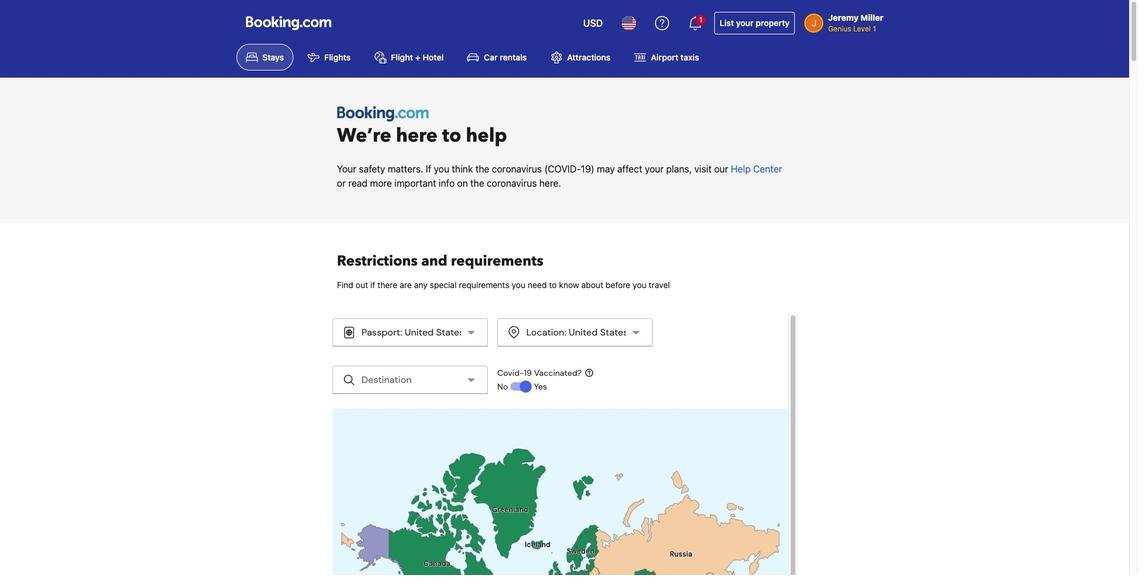 Task type: vqa. For each thing, say whether or not it's contained in the screenshot.
28 January 2024 Checkbox
no



Task type: describe. For each thing, give the bounding box(es) containing it.
help
[[731, 163, 751, 174]]

know
[[559, 280, 579, 290]]

your safety matters. if you think the coronavirus (covid-19) may affect your plans, visit our help center or read more important info on the coronavirus here.
[[337, 163, 783, 188]]

0 horizontal spatial to
[[442, 122, 461, 149]]

center
[[754, 163, 783, 174]]

1 vertical spatial requirements
[[459, 280, 510, 290]]

booking.com logo image
[[337, 106, 428, 122]]

before
[[606, 280, 631, 290]]

out
[[356, 280, 368, 290]]

think
[[452, 163, 473, 174]]

your inside your safety matters. if you think the coronavirus (covid-19) may affect your plans, visit our help center or read more important info on the coronavirus here.
[[645, 163, 664, 174]]

more
[[370, 178, 392, 188]]

flight + hotel
[[391, 52, 444, 62]]

1 vertical spatial coronavirus
[[487, 178, 537, 188]]

(covid-
[[545, 163, 581, 174]]

flights
[[324, 52, 351, 62]]

1 horizontal spatial you
[[512, 280, 526, 290]]

read
[[348, 178, 368, 188]]

booking.com online hotel reservations image
[[246, 16, 331, 30]]

info
[[439, 178, 455, 188]]

need
[[528, 280, 547, 290]]

safety
[[359, 163, 385, 174]]

restrictions and requirements
[[337, 251, 544, 271]]

plans,
[[667, 163, 692, 174]]

or
[[337, 178, 346, 188]]

about
[[582, 280, 604, 290]]

1 inside jeremy miller genius level 1
[[873, 24, 877, 33]]

+
[[415, 52, 421, 62]]

affect
[[618, 163, 643, 174]]

car rentals link
[[458, 44, 537, 71]]

are
[[400, 280, 412, 290]]

we're here to help
[[337, 122, 507, 149]]

visit
[[695, 163, 712, 174]]

car
[[484, 52, 498, 62]]

any
[[414, 280, 428, 290]]

airport taxis
[[651, 52, 699, 62]]

list your property
[[720, 18, 790, 28]]

flight + hotel link
[[365, 44, 453, 71]]

0 vertical spatial the
[[476, 163, 490, 174]]

on
[[457, 178, 468, 188]]

your
[[337, 163, 357, 174]]

1 inside 1 button
[[699, 15, 703, 24]]

19)
[[581, 163, 595, 174]]



Task type: locate. For each thing, give the bounding box(es) containing it.
1
[[699, 15, 703, 24], [873, 24, 877, 33]]

stays
[[262, 52, 284, 62]]

here
[[396, 122, 438, 149]]

jeremy
[[829, 12, 859, 23]]

help center link
[[731, 163, 783, 174]]

car rentals
[[484, 52, 527, 62]]

help
[[466, 122, 507, 149]]

coronavirus left here.
[[487, 178, 537, 188]]

and
[[421, 251, 448, 271]]

miller
[[861, 12, 884, 23]]

attractions
[[567, 52, 611, 62]]

the
[[476, 163, 490, 174], [471, 178, 484, 188]]

jeremy miller genius level 1
[[829, 12, 884, 33]]

the right on
[[471, 178, 484, 188]]

stays link
[[236, 44, 294, 71]]

if
[[426, 163, 432, 174]]

find out if there are any special requirements you need to know about before you travel
[[337, 280, 670, 290]]

2 horizontal spatial you
[[633, 280, 647, 290]]

coronavirus
[[492, 163, 542, 174], [487, 178, 537, 188]]

0 vertical spatial coronavirus
[[492, 163, 542, 174]]

0 vertical spatial requirements
[[451, 251, 544, 271]]

requirements right the special
[[459, 280, 510, 290]]

you right if
[[434, 163, 450, 174]]

matters.
[[388, 163, 423, 174]]

1 left list
[[699, 15, 703, 24]]

1 vertical spatial the
[[471, 178, 484, 188]]

usd button
[[576, 9, 610, 37]]

1 horizontal spatial your
[[736, 18, 754, 28]]

important
[[395, 178, 436, 188]]

0 horizontal spatial you
[[434, 163, 450, 174]]

here.
[[540, 178, 561, 188]]

you inside your safety matters. if you think the coronavirus (covid-19) may affect your plans, visit our help center or read more important info on the coronavirus here.
[[434, 163, 450, 174]]

find
[[337, 280, 354, 290]]

your right affect on the top
[[645, 163, 664, 174]]

to right need at the left of the page
[[549, 280, 557, 290]]

0 vertical spatial your
[[736, 18, 754, 28]]

1 horizontal spatial 1
[[873, 24, 877, 33]]

1 vertical spatial your
[[645, 163, 664, 174]]

1 down miller
[[873, 24, 877, 33]]

airport taxis link
[[625, 44, 709, 71]]

property
[[756, 18, 790, 28]]

restrictions
[[337, 251, 418, 271]]

rentals
[[500, 52, 527, 62]]

usd
[[584, 18, 603, 28]]

genius
[[829, 24, 852, 33]]

the right think on the top of the page
[[476, 163, 490, 174]]

taxis
[[681, 52, 699, 62]]

travel
[[649, 280, 670, 290]]

0 horizontal spatial your
[[645, 163, 664, 174]]

special
[[430, 280, 457, 290]]

0 horizontal spatial 1
[[699, 15, 703, 24]]

flight
[[391, 52, 413, 62]]

if
[[371, 280, 375, 290]]

you
[[434, 163, 450, 174], [512, 280, 526, 290], [633, 280, 647, 290]]

to left help
[[442, 122, 461, 149]]

attractions link
[[541, 44, 620, 71]]

1 horizontal spatial to
[[549, 280, 557, 290]]

1 vertical spatial to
[[549, 280, 557, 290]]

to
[[442, 122, 461, 149], [549, 280, 557, 290]]

you left need at the left of the page
[[512, 280, 526, 290]]

flights link
[[298, 44, 360, 71]]

0 vertical spatial to
[[442, 122, 461, 149]]

your right list
[[736, 18, 754, 28]]

we're
[[337, 122, 391, 149]]

our
[[715, 163, 729, 174]]

level
[[854, 24, 871, 33]]

your
[[736, 18, 754, 28], [645, 163, 664, 174]]

you left travel
[[633, 280, 647, 290]]

list your property link
[[715, 12, 795, 34]]

1 button
[[682, 9, 710, 37]]

requirements
[[451, 251, 544, 271], [459, 280, 510, 290]]

there
[[378, 280, 398, 290]]

list
[[720, 18, 734, 28]]

requirements up find out if there are any special requirements you need to know about before you travel
[[451, 251, 544, 271]]

hotel
[[423, 52, 444, 62]]

coronavirus up here.
[[492, 163, 542, 174]]

may
[[597, 163, 615, 174]]

airport
[[651, 52, 679, 62]]



